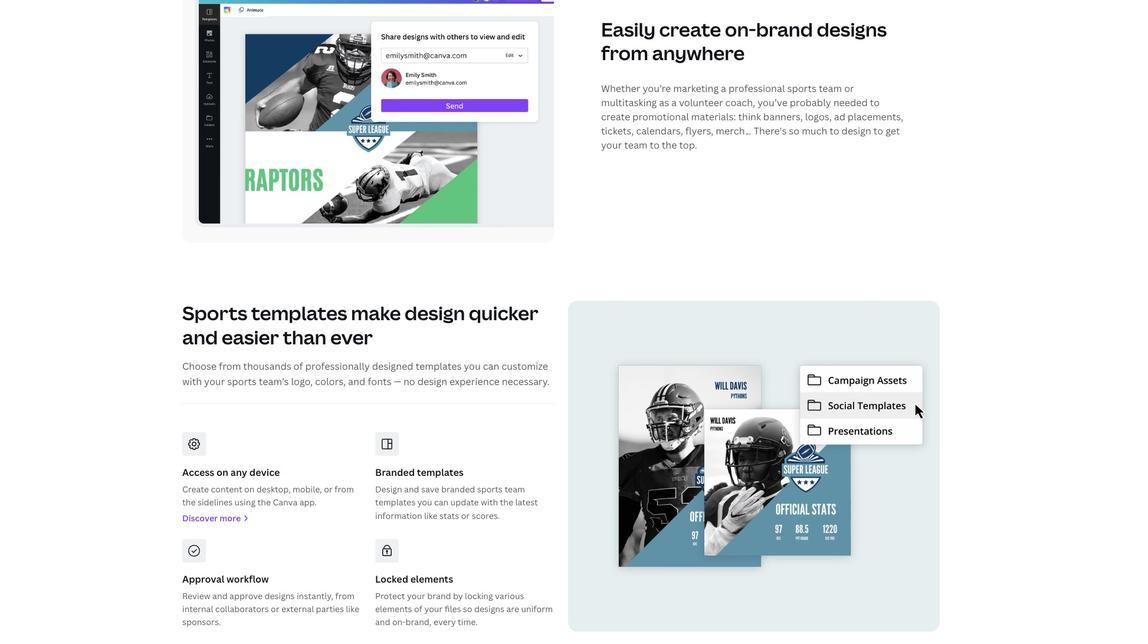 Task type: vqa. For each thing, say whether or not it's contained in the screenshot.


Task type: describe. For each thing, give the bounding box(es) containing it.
design shared between sports team for a sports flyer in canva image
[[182, 0, 554, 243]]

using
[[235, 497, 256, 508]]

easier
[[222, 325, 279, 350]]

can inside branded templates design and save branded sports team templates you can update with the latest information like stats or scores.
[[434, 497, 449, 508]]

brand inside locked elements protect your brand by locking various elements of your files so designs are uniform and on-brand, every time.
[[427, 590, 451, 602]]

sports inside whether you're marketing a professional sports team or multitasking as a volunteer coach, you've probably needed to create promotional materials: think banners, logos, ad placements, tickets, calendars, flyers, merch… there's so much to design to get your team to the top.
[[787, 82, 817, 95]]

protect
[[375, 590, 405, 602]]

discover
[[182, 512, 218, 524]]

needed
[[833, 96, 868, 109]]

stats
[[440, 510, 459, 521]]

more
[[220, 512, 241, 524]]

of inside choose from thousands of professionally designed templates you can customize with your sports team's logo, colors, and fonts — no design experience necessary.
[[294, 360, 303, 373]]

you inside choose from thousands of professionally designed templates you can customize with your sports team's logo, colors, and fonts — no design experience necessary.
[[464, 360, 481, 373]]

team's
[[259, 375, 289, 388]]

like inside branded templates design and save branded sports team templates you can update with the latest information like stats or scores.
[[424, 510, 438, 521]]

design inside whether you're marketing a professional sports team or multitasking as a volunteer coach, you've probably needed to create promotional materials: think banners, logos, ad placements, tickets, calendars, flyers, merch… there's so much to design to get your team to the top.
[[842, 124, 871, 137]]

collaborators
[[215, 604, 269, 615]]

brand inside easily create on-brand designs from anywhere
[[756, 16, 813, 42]]

brand asset management in canva for sports teams image
[[568, 301, 940, 632]]

content
[[211, 484, 242, 495]]

sponsors.
[[182, 617, 221, 628]]

information
[[375, 510, 422, 521]]

and inside sports templates make design quicker and easier than ever
[[182, 325, 218, 350]]

design inside sports templates make design quicker and easier than ever
[[405, 300, 465, 326]]

internal
[[182, 604, 213, 615]]

every
[[434, 617, 456, 628]]

so inside locked elements protect your brand by locking various elements of your files so designs are uniform and on-brand, every time.
[[463, 604, 472, 615]]

top.
[[679, 138, 697, 151]]

create inside whether you're marketing a professional sports team or multitasking as a volunteer coach, you've probably needed to create promotional materials: think banners, logos, ad placements, tickets, calendars, flyers, merch… there's so much to design to get your team to the top.
[[601, 110, 630, 123]]

app.
[[300, 497, 317, 508]]

as
[[659, 96, 669, 109]]

and inside approval workflow review and approve designs instantly, from internal collaborators or external parties like sponsors.
[[212, 590, 228, 602]]

promotional
[[633, 110, 689, 123]]

colors,
[[315, 375, 346, 388]]

external
[[281, 604, 314, 615]]

branded
[[375, 466, 415, 479]]

sports inside choose from thousands of professionally designed templates you can customize with your sports team's logo, colors, and fonts — no design experience necessary.
[[227, 375, 257, 388]]

sidelines
[[198, 497, 233, 508]]

get
[[886, 124, 900, 137]]

experience
[[450, 375, 500, 388]]

designed
[[372, 360, 413, 373]]

uniform
[[521, 604, 553, 615]]

access
[[182, 466, 214, 479]]

and inside locked elements protect your brand by locking various elements of your files so designs are uniform and on-brand, every time.
[[375, 617, 390, 628]]

much
[[802, 124, 827, 137]]

locked elements protect your brand by locking various elements of your files so designs are uniform and on-brand, every time.
[[375, 573, 553, 628]]

choose from thousands of professionally designed templates you can customize with your sports team's logo, colors, and fonts — no design experience necessary.
[[182, 360, 550, 388]]

latest
[[515, 497, 538, 508]]

update
[[451, 497, 479, 508]]

and inside branded templates design and save branded sports team templates you can update with the latest information like stats or scores.
[[404, 484, 419, 495]]

your right protect
[[407, 590, 425, 602]]

brand,
[[406, 617, 432, 628]]

—
[[394, 375, 401, 388]]

0 horizontal spatial on
[[217, 466, 228, 479]]

like inside approval workflow review and approve designs instantly, from internal collaborators or external parties like sponsors.
[[346, 604, 359, 615]]

of inside locked elements protect your brand by locking various elements of your files so designs are uniform and on-brand, every time.
[[414, 604, 422, 615]]

create
[[182, 484, 209, 495]]

locking
[[465, 590, 493, 602]]

make
[[351, 300, 401, 326]]

device
[[249, 466, 280, 479]]

marketing
[[673, 82, 719, 95]]

anywhere
[[652, 40, 745, 65]]

think
[[738, 110, 761, 123]]

parties
[[316, 604, 344, 615]]

by
[[453, 590, 463, 602]]

from inside approval workflow review and approve designs instantly, from internal collaborators or external parties like sponsors.
[[335, 590, 355, 602]]

the inside branded templates design and save branded sports team templates you can update with the latest information like stats or scores.
[[500, 497, 513, 508]]

create inside easily create on-brand designs from anywhere
[[659, 16, 721, 42]]

sports
[[182, 300, 247, 326]]

customize
[[502, 360, 548, 373]]

placements,
[[848, 110, 903, 123]]

from inside choose from thousands of professionally designed templates you can customize with your sports team's logo, colors, and fonts — no design experience necessary.
[[219, 360, 241, 373]]

ad
[[834, 110, 845, 123]]

branded templates design and save branded sports team templates you can update with the latest information like stats or scores.
[[375, 466, 538, 521]]

whether you're marketing a professional sports team or multitasking as a volunteer coach, you've probably needed to create promotional materials: think banners, logos, ad placements, tickets, calendars, flyers, merch… there's so much to design to get your team to the top.
[[601, 82, 903, 151]]

and inside choose from thousands of professionally designed templates you can customize with your sports team's logo, colors, and fonts — no design experience necessary.
[[348, 375, 365, 388]]

necessary.
[[502, 375, 550, 388]]

save
[[421, 484, 439, 495]]

templates inside choose from thousands of professionally designed templates you can customize with your sports team's logo, colors, and fonts — no design experience necessary.
[[416, 360, 462, 373]]

logo,
[[291, 375, 313, 388]]

so inside whether you're marketing a professional sports team or multitasking as a volunteer coach, you've probably needed to create promotional materials: think banners, logos, ad placements, tickets, calendars, flyers, merch… there's so much to design to get your team to the top.
[[789, 124, 800, 137]]

desktop,
[[257, 484, 291, 495]]



Task type: locate. For each thing, give the bounding box(es) containing it.
so
[[789, 124, 800, 137], [463, 604, 472, 615]]

create
[[659, 16, 721, 42], [601, 110, 630, 123]]

team up probably
[[819, 82, 842, 95]]

0 horizontal spatial create
[[601, 110, 630, 123]]

any
[[231, 466, 247, 479]]

your down tickets,
[[601, 138, 622, 151]]

you're
[[643, 82, 671, 95]]

0 horizontal spatial on-
[[392, 617, 406, 628]]

design inside choose from thousands of professionally designed templates you can customize with your sports team's logo, colors, and fonts — no design experience necessary.
[[418, 375, 447, 388]]

0 vertical spatial you
[[464, 360, 481, 373]]

0 horizontal spatial so
[[463, 604, 472, 615]]

designs inside approval workflow review and approve designs instantly, from internal collaborators or external parties like sponsors.
[[265, 590, 295, 602]]

team up latest
[[505, 484, 525, 495]]

so down banners,
[[789, 124, 800, 137]]

fonts
[[368, 375, 391, 388]]

approve
[[230, 590, 263, 602]]

banners,
[[763, 110, 803, 123]]

0 horizontal spatial team
[[505, 484, 525, 495]]

workflow
[[227, 573, 269, 586]]

coach,
[[725, 96, 755, 109]]

from right "mobile,"
[[335, 484, 354, 495]]

1 horizontal spatial create
[[659, 16, 721, 42]]

1 vertical spatial with
[[481, 497, 498, 508]]

the down calendars,
[[662, 138, 677, 151]]

1 vertical spatial designs
[[265, 590, 295, 602]]

team
[[819, 82, 842, 95], [624, 138, 648, 151], [505, 484, 525, 495]]

the down desktop,
[[258, 497, 271, 508]]

with inside choose from thousands of professionally designed templates you can customize with your sports team's logo, colors, and fonts — no design experience necessary.
[[182, 375, 202, 388]]

time.
[[458, 617, 478, 628]]

professionally
[[305, 360, 370, 373]]

0 horizontal spatial of
[[294, 360, 303, 373]]

design right the no
[[418, 375, 447, 388]]

with down choose
[[182, 375, 202, 388]]

1 horizontal spatial of
[[414, 604, 422, 615]]

1 vertical spatial of
[[414, 604, 422, 615]]

the inside whether you're marketing a professional sports team or multitasking as a volunteer coach, you've probably needed to create promotional materials: think banners, logos, ad placements, tickets, calendars, flyers, merch… there's so much to design to get your team to the top.
[[662, 138, 677, 151]]

from right choose
[[219, 360, 241, 373]]

2 horizontal spatial sports
[[787, 82, 817, 95]]

2 vertical spatial designs
[[474, 604, 504, 615]]

0 vertical spatial of
[[294, 360, 303, 373]]

design down ad
[[842, 124, 871, 137]]

no
[[404, 375, 415, 388]]

0 vertical spatial brand
[[756, 16, 813, 42]]

0 vertical spatial like
[[424, 510, 438, 521]]

1 horizontal spatial team
[[624, 138, 648, 151]]

a up "coach,"
[[721, 82, 726, 95]]

to
[[870, 96, 880, 109], [830, 124, 839, 137], [874, 124, 883, 137], [650, 138, 660, 151]]

2 horizontal spatial team
[[819, 82, 842, 95]]

merch…
[[716, 124, 752, 137]]

1 vertical spatial on
[[244, 484, 255, 495]]

like left stats
[[424, 510, 438, 521]]

than
[[283, 325, 326, 350]]

0 horizontal spatial brand
[[427, 590, 451, 602]]

discover more
[[182, 512, 241, 524]]

or inside branded templates design and save branded sports team templates you can update with the latest information like stats or scores.
[[461, 510, 470, 521]]

flyers,
[[685, 124, 714, 137]]

or inside approval workflow review and approve designs instantly, from internal collaborators or external parties like sponsors.
[[271, 604, 279, 615]]

elements down protect
[[375, 604, 412, 615]]

0 vertical spatial on-
[[725, 16, 756, 42]]

0 vertical spatial design
[[842, 124, 871, 137]]

2 vertical spatial design
[[418, 375, 447, 388]]

with inside branded templates design and save branded sports team templates you can update with the latest information like stats or scores.
[[481, 497, 498, 508]]

on left any
[[217, 466, 228, 479]]

2 horizontal spatial designs
[[817, 16, 887, 42]]

0 horizontal spatial like
[[346, 604, 359, 615]]

0 vertical spatial with
[[182, 375, 202, 388]]

2 vertical spatial team
[[505, 484, 525, 495]]

your inside whether you're marketing a professional sports team or multitasking as a volunteer coach, you've probably needed to create promotional materials: think banners, logos, ad placements, tickets, calendars, flyers, merch… there's so much to design to get your team to the top.
[[601, 138, 622, 151]]

approval
[[182, 573, 224, 586]]

sports inside branded templates design and save branded sports team templates you can update with the latest information like stats or scores.
[[477, 484, 503, 495]]

choose
[[182, 360, 217, 373]]

designs inside locked elements protect your brand by locking various elements of your files so designs are uniform and on-brand, every time.
[[474, 604, 504, 615]]

0 vertical spatial designs
[[817, 16, 887, 42]]

can up stats
[[434, 497, 449, 508]]

your inside choose from thousands of professionally designed templates you can customize with your sports team's logo, colors, and fonts — no design experience necessary.
[[204, 375, 225, 388]]

scores.
[[472, 510, 500, 521]]

to up the placements,
[[870, 96, 880, 109]]

of
[[294, 360, 303, 373], [414, 604, 422, 615]]

your
[[601, 138, 622, 151], [204, 375, 225, 388], [407, 590, 425, 602], [424, 604, 443, 615]]

1 vertical spatial on-
[[392, 617, 406, 628]]

you down save
[[417, 497, 432, 508]]

with
[[182, 375, 202, 388], [481, 497, 498, 508]]

instantly,
[[297, 590, 333, 602]]

so up time.
[[463, 604, 472, 615]]

probably
[[790, 96, 831, 109]]

there's
[[754, 124, 787, 137]]

1 vertical spatial like
[[346, 604, 359, 615]]

materials:
[[691, 110, 736, 123]]

1 vertical spatial brand
[[427, 590, 451, 602]]

from inside easily create on-brand designs from anywhere
[[601, 40, 648, 65]]

sports templates make design quicker and easier than ever
[[182, 300, 538, 350]]

1 vertical spatial sports
[[227, 375, 257, 388]]

ever
[[330, 325, 373, 350]]

your down choose
[[204, 375, 225, 388]]

or left external
[[271, 604, 279, 615]]

you've
[[758, 96, 788, 109]]

1 horizontal spatial like
[[424, 510, 438, 521]]

1 vertical spatial can
[[434, 497, 449, 508]]

and
[[182, 325, 218, 350], [348, 375, 365, 388], [404, 484, 419, 495], [212, 590, 228, 602], [375, 617, 390, 628]]

review
[[182, 590, 210, 602]]

0 horizontal spatial a
[[671, 96, 677, 109]]

0 vertical spatial sports
[[787, 82, 817, 95]]

easily
[[601, 16, 656, 42]]

your up every
[[424, 604, 443, 615]]

you
[[464, 360, 481, 373], [417, 497, 432, 508]]

various
[[495, 590, 524, 602]]

1 vertical spatial you
[[417, 497, 432, 508]]

1 horizontal spatial brand
[[756, 16, 813, 42]]

on- inside locked elements protect your brand by locking various elements of your files so designs are uniform and on-brand, every time.
[[392, 617, 406, 628]]

professional
[[729, 82, 785, 95]]

thousands
[[243, 360, 291, 373]]

0 horizontal spatial with
[[182, 375, 202, 388]]

and down protect
[[375, 617, 390, 628]]

or inside access on any device create content on desktop, mobile, or from the sidelines using the canva app.
[[324, 484, 333, 495]]

1 horizontal spatial can
[[483, 360, 499, 373]]

with up scores.
[[481, 497, 498, 508]]

to down ad
[[830, 124, 839, 137]]

whether
[[601, 82, 640, 95]]

1 horizontal spatial you
[[464, 360, 481, 373]]

or up needed
[[844, 82, 854, 95]]

logos,
[[805, 110, 832, 123]]

0 horizontal spatial sports
[[227, 375, 257, 388]]

0 vertical spatial can
[[483, 360, 499, 373]]

from up "parties"
[[335, 590, 355, 602]]

2 vertical spatial sports
[[477, 484, 503, 495]]

design
[[375, 484, 402, 495]]

0 vertical spatial on
[[217, 466, 228, 479]]

volunteer
[[679, 96, 723, 109]]

templates inside sports templates make design quicker and easier than ever
[[251, 300, 347, 326]]

0 horizontal spatial designs
[[265, 590, 295, 602]]

1 vertical spatial design
[[405, 300, 465, 326]]

design
[[842, 124, 871, 137], [405, 300, 465, 326], [418, 375, 447, 388]]

on up using
[[244, 484, 255, 495]]

designs inside easily create on-brand designs from anywhere
[[817, 16, 887, 42]]

and up choose
[[182, 325, 218, 350]]

1 vertical spatial create
[[601, 110, 630, 123]]

the
[[662, 138, 677, 151], [182, 497, 196, 508], [258, 497, 271, 508], [500, 497, 513, 508]]

to down calendars,
[[650, 138, 660, 151]]

of up logo,
[[294, 360, 303, 373]]

brand
[[756, 16, 813, 42], [427, 590, 451, 602]]

files
[[445, 604, 461, 615]]

0 vertical spatial elements
[[410, 573, 453, 586]]

from inside access on any device create content on desktop, mobile, or from the sidelines using the canva app.
[[335, 484, 354, 495]]

or inside whether you're marketing a professional sports team or multitasking as a volunteer coach, you've probably needed to create promotional materials: think banners, logos, ad placements, tickets, calendars, flyers, merch… there's so much to design to get your team to the top.
[[844, 82, 854, 95]]

team inside branded templates design and save branded sports team templates you can update with the latest information like stats or scores.
[[505, 484, 525, 495]]

1 horizontal spatial sports
[[477, 484, 503, 495]]

0 horizontal spatial can
[[434, 497, 449, 508]]

1 horizontal spatial so
[[789, 124, 800, 137]]

1 horizontal spatial a
[[721, 82, 726, 95]]

approval workflow review and approve designs instantly, from internal collaborators or external parties like sponsors.
[[182, 573, 359, 628]]

quicker
[[469, 300, 538, 326]]

elements up by
[[410, 573, 453, 586]]

the left latest
[[500, 497, 513, 508]]

design right "make" at the left of the page
[[405, 300, 465, 326]]

1 horizontal spatial designs
[[474, 604, 504, 615]]

sports up probably
[[787, 82, 817, 95]]

or down update on the left bottom of page
[[461, 510, 470, 521]]

locked
[[375, 573, 408, 586]]

and down the approval
[[212, 590, 228, 602]]

to left the get
[[874, 124, 883, 137]]

or
[[844, 82, 854, 95], [324, 484, 333, 495], [461, 510, 470, 521], [271, 604, 279, 615]]

you up experience
[[464, 360, 481, 373]]

0 vertical spatial a
[[721, 82, 726, 95]]

mobile,
[[293, 484, 322, 495]]

1 vertical spatial a
[[671, 96, 677, 109]]

sports down thousands
[[227, 375, 257, 388]]

can up experience
[[483, 360, 499, 373]]

1 vertical spatial team
[[624, 138, 648, 151]]

a right as
[[671, 96, 677, 109]]

sports up scores.
[[477, 484, 503, 495]]

discover more link
[[182, 512, 361, 525]]

you inside branded templates design and save branded sports team templates you can update with the latest information like stats or scores.
[[417, 497, 432, 508]]

0 vertical spatial team
[[819, 82, 842, 95]]

0 vertical spatial create
[[659, 16, 721, 42]]

like right "parties"
[[346, 604, 359, 615]]

on-
[[725, 16, 756, 42], [392, 617, 406, 628]]

from up whether
[[601, 40, 648, 65]]

or right "mobile,"
[[324, 484, 333, 495]]

1 vertical spatial elements
[[375, 604, 412, 615]]

0 vertical spatial so
[[789, 124, 800, 137]]

easily create on-brand designs from anywhere
[[601, 16, 887, 65]]

1 vertical spatial so
[[463, 604, 472, 615]]

1 horizontal spatial on-
[[725, 16, 756, 42]]

are
[[506, 604, 519, 615]]

access on any device create content on desktop, mobile, or from the sidelines using the canva app.
[[182, 466, 354, 508]]

and left save
[[404, 484, 419, 495]]

can inside choose from thousands of professionally designed templates you can customize with your sports team's logo, colors, and fonts — no design experience necessary.
[[483, 360, 499, 373]]

calendars,
[[636, 124, 683, 137]]

elements
[[410, 573, 453, 586], [375, 604, 412, 615]]

branded
[[441, 484, 475, 495]]

sports
[[787, 82, 817, 95], [227, 375, 257, 388], [477, 484, 503, 495]]

on- inside easily create on-brand designs from anywhere
[[725, 16, 756, 42]]

canva
[[273, 497, 298, 508]]

1 horizontal spatial on
[[244, 484, 255, 495]]

team down tickets,
[[624, 138, 648, 151]]

tickets,
[[601, 124, 634, 137]]

0 horizontal spatial you
[[417, 497, 432, 508]]

multitasking
[[601, 96, 657, 109]]

and left fonts
[[348, 375, 365, 388]]

1 horizontal spatial with
[[481, 497, 498, 508]]

the down create
[[182, 497, 196, 508]]

of up brand,
[[414, 604, 422, 615]]

like
[[424, 510, 438, 521], [346, 604, 359, 615]]



